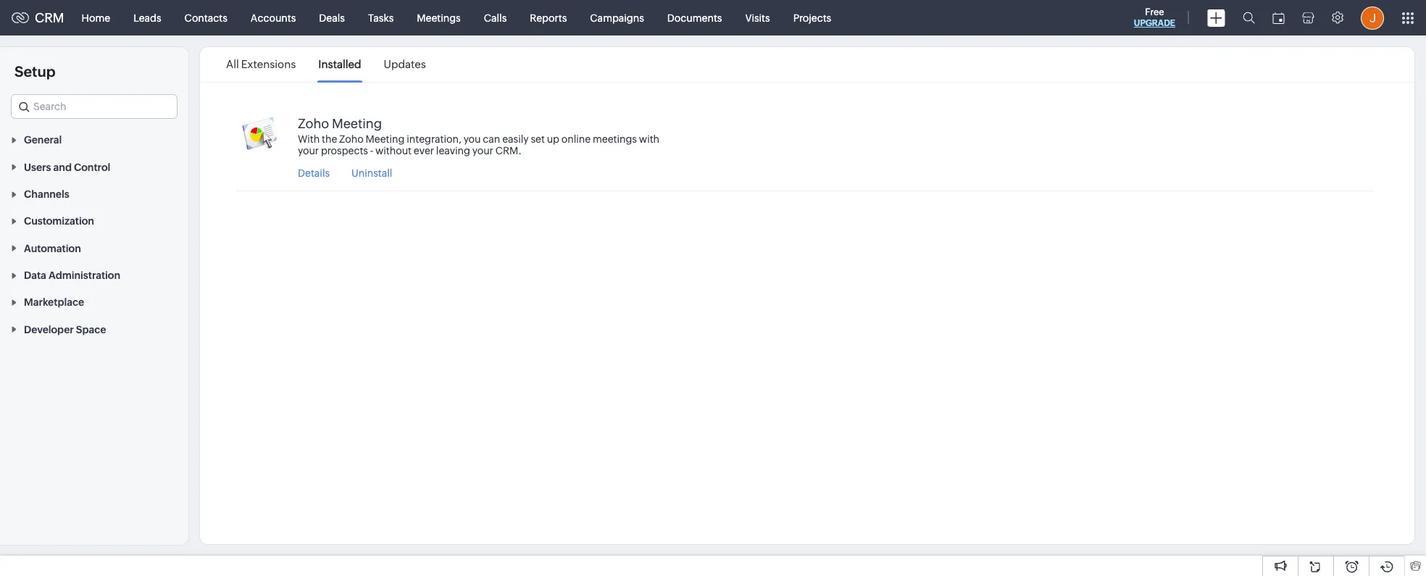 Task type: describe. For each thing, give the bounding box(es) containing it.
integration,
[[407, 133, 462, 145]]

marketplace
[[24, 297, 84, 308]]

easily
[[502, 133, 529, 145]]

you
[[464, 133, 481, 145]]

reports link
[[519, 0, 579, 35]]

visits link
[[734, 0, 782, 35]]

1 vertical spatial zoho
[[339, 133, 364, 145]]

calls
[[484, 12, 507, 24]]

details link
[[298, 167, 330, 179]]

ever
[[414, 145, 434, 157]]

data
[[24, 270, 46, 281]]

the
[[322, 133, 337, 145]]

profile element
[[1353, 0, 1393, 35]]

leads
[[133, 12, 161, 24]]

crm
[[35, 10, 64, 25]]

documents
[[668, 12, 722, 24]]

visits
[[746, 12, 770, 24]]

1 vertical spatial meeting
[[366, 133, 405, 145]]

all
[[226, 58, 239, 70]]

developer
[[24, 324, 74, 335]]

contacts
[[185, 12, 228, 24]]

projects
[[794, 12, 832, 24]]

and
[[53, 161, 72, 173]]

online
[[562, 133, 591, 145]]

documents link
[[656, 0, 734, 35]]

space
[[76, 324, 106, 335]]

developer space button
[[0, 316, 188, 343]]

automation
[[24, 243, 81, 254]]

zoho meeting with the zoho meeting integration, you can easily set up online meetings with your prospects - without ever leaving your crm.
[[298, 116, 660, 157]]

uninstall
[[352, 167, 392, 179]]

leads link
[[122, 0, 173, 35]]

up
[[547, 133, 560, 145]]

zoho meeting link
[[298, 116, 382, 133]]

-
[[370, 145, 373, 157]]

calendar image
[[1273, 12, 1285, 24]]

Search text field
[[12, 95, 177, 118]]

with
[[298, 133, 320, 145]]

installed link
[[319, 48, 361, 81]]

prospects
[[321, 145, 368, 157]]

free upgrade
[[1134, 7, 1176, 28]]

search element
[[1235, 0, 1264, 36]]

setup
[[14, 63, 55, 80]]

installed
[[319, 58, 361, 70]]

all extensions link
[[226, 48, 296, 81]]

users and control
[[24, 161, 110, 173]]

data administration button
[[0, 262, 188, 289]]



Task type: locate. For each thing, give the bounding box(es) containing it.
automation button
[[0, 234, 188, 262]]

set
[[531, 133, 545, 145]]

2 your from the left
[[472, 145, 494, 157]]

channels button
[[0, 180, 188, 207]]

zoho
[[298, 116, 329, 131], [339, 133, 364, 145]]

home
[[82, 12, 110, 24]]

calls link
[[472, 0, 519, 35]]

0 vertical spatial meeting
[[332, 116, 382, 131]]

reports
[[530, 12, 567, 24]]

updates
[[384, 58, 426, 70]]

details
[[298, 167, 330, 179]]

meetings
[[417, 12, 461, 24]]

create menu image
[[1208, 9, 1226, 26]]

search image
[[1243, 12, 1256, 24]]

free
[[1146, 7, 1165, 17]]

without
[[375, 145, 412, 157]]

None field
[[11, 94, 178, 119]]

zoho up with
[[298, 116, 329, 131]]

meetings link
[[405, 0, 472, 35]]

1 horizontal spatial your
[[472, 145, 494, 157]]

general button
[[0, 126, 188, 153]]

tasks link
[[357, 0, 405, 35]]

0 horizontal spatial your
[[298, 145, 319, 157]]

upgrade
[[1134, 18, 1176, 28]]

create menu element
[[1199, 0, 1235, 35]]

general
[[24, 134, 62, 146]]

profile image
[[1361, 6, 1385, 29]]

can
[[483, 133, 500, 145]]

your left crm. on the top of the page
[[472, 145, 494, 157]]

crm link
[[12, 10, 64, 25]]

extensions
[[241, 58, 296, 70]]

0 horizontal spatial zoho
[[298, 116, 329, 131]]

0 vertical spatial zoho
[[298, 116, 329, 131]]

meetings
[[593, 133, 637, 145]]

meeting up prospects
[[332, 116, 382, 131]]

meeting up the uninstall
[[366, 133, 405, 145]]

projects link
[[782, 0, 843, 35]]

users and control button
[[0, 153, 188, 180]]

users
[[24, 161, 51, 173]]

administration
[[49, 270, 120, 281]]

home link
[[70, 0, 122, 35]]

customization
[[24, 216, 94, 227]]

meeting
[[332, 116, 382, 131], [366, 133, 405, 145]]

accounts link
[[239, 0, 308, 35]]

your
[[298, 145, 319, 157], [472, 145, 494, 157]]

your up "details" link
[[298, 145, 319, 157]]

customization button
[[0, 207, 188, 234]]

contacts link
[[173, 0, 239, 35]]

campaigns
[[590, 12, 644, 24]]

uninstall link
[[352, 167, 392, 179]]

1 horizontal spatial zoho
[[339, 133, 364, 145]]

data administration
[[24, 270, 120, 281]]

deals link
[[308, 0, 357, 35]]

accounts
[[251, 12, 296, 24]]

leaving
[[436, 145, 470, 157]]

channels
[[24, 189, 69, 200]]

all extensions
[[226, 58, 296, 70]]

1 your from the left
[[298, 145, 319, 157]]

campaigns link
[[579, 0, 656, 35]]

with
[[639, 133, 660, 145]]

updates link
[[384, 48, 426, 81]]

deals
[[319, 12, 345, 24]]

tasks
[[368, 12, 394, 24]]

marketplace button
[[0, 289, 188, 316]]

zoho right the
[[339, 133, 364, 145]]

control
[[74, 161, 110, 173]]

crm.
[[496, 145, 522, 157]]

developer space
[[24, 324, 106, 335]]



Task type: vqa. For each thing, say whether or not it's contained in the screenshot.
The Other Modules field
no



